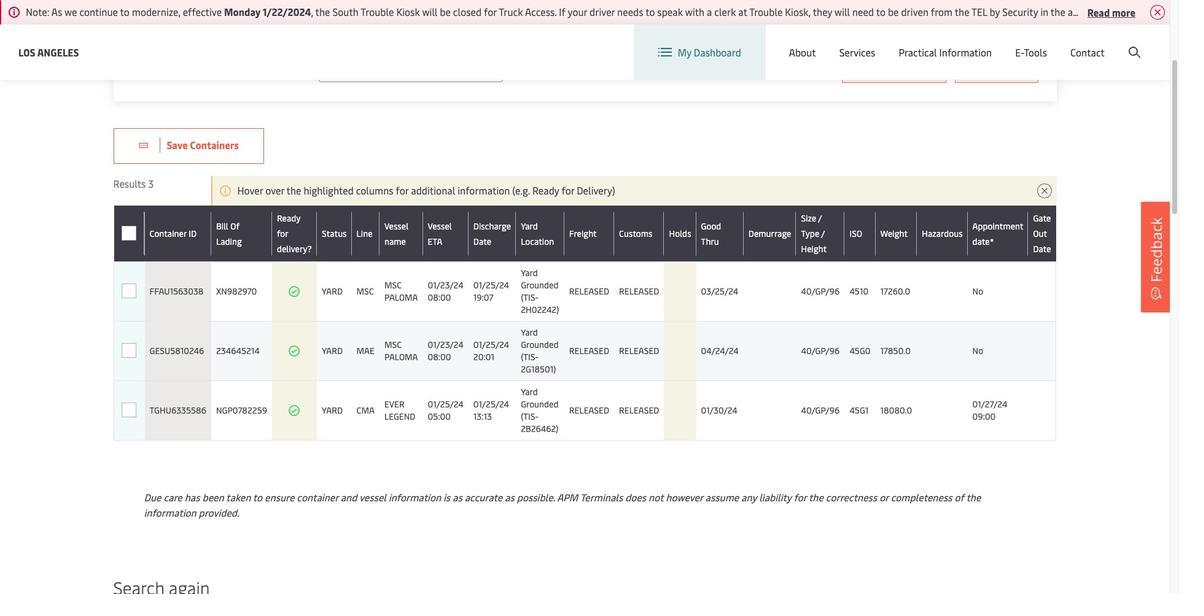 Task type: vqa. For each thing, say whether or not it's contained in the screenshot.
bottommost /
yes



Task type: locate. For each thing, give the bounding box(es) containing it.
(e.g.
[[513, 184, 530, 197]]

0 vertical spatial ready
[[533, 184, 560, 197]]

01/23/24 for 01/25/24 20:01
[[428, 339, 464, 351]]

yard inside yard grounded (tis- 2g18501)
[[521, 327, 538, 339]]

ready down over
[[277, 213, 301, 224]]

0 horizontal spatial be
[[440, 5, 451, 18]]

d
[[1179, 5, 1180, 18]]

create
[[1080, 36, 1109, 49]]

0 vertical spatial 01/23/24
[[428, 280, 464, 291]]

4510
[[850, 286, 869, 297]]

01/23/24 08:00 for 19:07
[[428, 280, 464, 304]]

no for 17260.0
[[973, 286, 984, 297]]

2 vertical spatial information
[[144, 506, 196, 520]]

1 40/gp/96 from the top
[[802, 286, 840, 297]]

id
[[189, 228, 197, 240]]

2h02242)
[[521, 304, 559, 316]]

to right need
[[877, 5, 886, 18]]

ready for delivery?
[[277, 213, 312, 255]]

yard down 2h02242)
[[521, 327, 538, 339]]

eta
[[428, 236, 443, 247]]

01/25/24 up 13:13
[[474, 399, 509, 410]]

/ right size at top right
[[819, 213, 822, 224]]

0 vertical spatial location
[[856, 36, 894, 49]]

grounded
[[521, 280, 559, 291], [521, 339, 559, 351], [521, 399, 559, 410]]

with
[[686, 5, 705, 18]]

1 vertical spatial ready
[[277, 213, 301, 224]]

information left the is
[[389, 491, 441, 504]]

(tis- inside yard grounded (tis- 2h02242)
[[521, 292, 539, 304]]

01/25/24 up 20:01
[[474, 339, 509, 351]]

2 no from the top
[[973, 345, 984, 357]]

your left d
[[1157, 5, 1176, 18]]

1 yard from the top
[[521, 220, 538, 232]]

(tis- up 2g18501)
[[521, 351, 539, 363]]

40/gp/96 left 45g0
[[802, 345, 840, 357]]

1 vertical spatial location
[[521, 236, 554, 247]]

1 vertical spatial grounded
[[521, 339, 559, 351]]

save containers button
[[113, 128, 264, 164]]

for up delivery?
[[277, 228, 289, 240]]

grounded inside yard grounded (tis- 2h02242)
[[521, 280, 559, 291]]

01/23/24
[[428, 280, 464, 291], [428, 339, 464, 351]]

ready right (e.g.
[[533, 184, 560, 197]]

ready image right ngp0782259
[[288, 405, 301, 417]]

date down out
[[1034, 243, 1052, 255]]

hazardous
[[922, 228, 963, 240]]

0 horizontal spatial your
[[568, 5, 588, 18]]

0 vertical spatial 40/gp/96
[[802, 286, 840, 297]]

1 grounded from the top
[[521, 280, 559, 291]]

about
[[789, 45, 816, 59]]

however
[[666, 491, 703, 504]]

completeness
[[891, 491, 953, 504]]

0 vertical spatial (tis-
[[521, 292, 539, 304]]

1 horizontal spatial your
[[1157, 5, 1176, 18]]

45g0
[[850, 345, 871, 357]]

0 horizontal spatial will
[[422, 5, 438, 18]]

yard left mae
[[322, 345, 343, 357]]

yard down 2g18501)
[[521, 386, 538, 398]]

tghu6335586
[[150, 405, 206, 417]]

global menu
[[934, 36, 990, 49]]

08:00 left 20:01
[[428, 351, 451, 363]]

no up 01/27/24
[[973, 345, 984, 357]]

vessel
[[359, 491, 386, 504]]

msc paloma right mae
[[385, 339, 418, 363]]

for left the truck
[[484, 5, 497, 18]]

driven
[[902, 5, 929, 18]]

will right they
[[835, 5, 850, 18]]

(tis- up 2h02242)
[[521, 292, 539, 304]]

grounded up 2b26462)
[[521, 399, 559, 410]]

0 vertical spatial 08:00
[[428, 292, 451, 304]]

will right kiosk on the left of page
[[422, 5, 438, 18]]

2 paloma from the top
[[385, 351, 418, 363]]

grounded up 2g18501)
[[521, 339, 559, 351]]

to right 'taken'
[[253, 491, 262, 504]]

msc paloma for msc
[[385, 280, 418, 304]]

(tis- up 2b26462)
[[521, 411, 539, 423]]

feedback
[[1147, 217, 1167, 283]]

(tis- inside the yard grounded (tis- 2b26462)
[[521, 411, 539, 423]]

yard left cma
[[322, 405, 343, 417]]

2 vertical spatial 40/gp/96
[[802, 405, 840, 417]]

trouble left kiosk on the left of page
[[361, 5, 394, 18]]

ready image for 234645214
[[288, 345, 301, 358]]

kiosk
[[397, 5, 420, 18]]

2 vertical spatial ready image
[[288, 405, 301, 417]]

location right discharge date
[[521, 236, 554, 247]]

1 paloma from the top
[[385, 292, 418, 304]]

1 no from the top
[[973, 286, 984, 297]]

delivery?
[[277, 243, 312, 255]]

for
[[484, 5, 497, 18], [396, 184, 409, 197], [562, 184, 575, 197], [277, 228, 289, 240], [794, 491, 807, 504]]

type
[[802, 228, 820, 240]]

3 ready image from the top
[[288, 405, 301, 417]]

paloma for mae
[[385, 351, 418, 363]]

modernize,
[[132, 5, 181, 18]]

2 40/gp/96 from the top
[[802, 345, 840, 357]]

yard inside the yard grounded (tis- 2b26462)
[[521, 386, 538, 398]]

01/25/24 up 19:07
[[474, 280, 509, 291]]

0 vertical spatial grounded
[[521, 280, 559, 291]]

2 grounded from the top
[[521, 339, 559, 351]]

information up discharge
[[458, 184, 510, 197]]

3 yard from the top
[[322, 405, 343, 417]]

location down need
[[856, 36, 894, 49]]

yard down (e.g.
[[521, 220, 538, 232]]

/ inside login / create account link
[[1074, 36, 1078, 49]]

as right accurate
[[505, 491, 515, 504]]

mae
[[357, 345, 375, 357]]

1 horizontal spatial vessel
[[428, 220, 452, 232]]

area.
[[1068, 5, 1089, 18]]

date down discharge
[[474, 236, 492, 247]]

needs
[[618, 5, 644, 18]]

1 horizontal spatial will
[[835, 5, 850, 18]]

your right if
[[568, 5, 588, 18]]

the right of
[[967, 491, 982, 504]]

location
[[856, 36, 894, 49], [521, 236, 554, 247]]

1 vertical spatial /
[[819, 213, 822, 224]]

1 horizontal spatial location
[[856, 36, 894, 49]]

2 ready image from the top
[[288, 345, 301, 358]]

0 horizontal spatial vessel
[[385, 220, 409, 232]]

/ right type
[[822, 228, 825, 240]]

01/23/24 08:00 left 20:01
[[428, 339, 464, 363]]

1 vertical spatial 01/23/24 08:00
[[428, 339, 464, 363]]

no for 17850.0
[[973, 345, 984, 357]]

they
[[813, 5, 833, 18]]

msc for mae
[[385, 339, 402, 351]]

2 msc paloma from the top
[[385, 339, 418, 363]]

date inside discharge date
[[474, 236, 492, 247]]

bill
[[216, 220, 229, 232]]

40/gp/96 left 45g1
[[802, 405, 840, 417]]

1 vertical spatial paloma
[[385, 351, 418, 363]]

04/24/24
[[701, 345, 739, 357]]

yard for yard grounded (tis- 2b26462)
[[521, 386, 538, 398]]

as
[[51, 5, 62, 18]]

height
[[802, 243, 827, 255]]

1 vertical spatial 40/gp/96
[[802, 345, 840, 357]]

size / type / height
[[802, 213, 827, 255]]

be left the driven
[[888, 5, 899, 18]]

(tis- for 2g18501)
[[521, 351, 539, 363]]

ready image
[[288, 286, 301, 298], [288, 345, 301, 358], [288, 405, 301, 417]]

1 ready image from the top
[[288, 286, 301, 298]]

be
[[440, 5, 451, 18], [888, 5, 899, 18]]

1 08:00 from the top
[[428, 292, 451, 304]]

2 vertical spatial /
[[822, 228, 825, 240]]

1 vessel from the left
[[385, 220, 409, 232]]

weight
[[881, 228, 908, 240]]

0 horizontal spatial information
[[144, 506, 196, 520]]

information
[[458, 184, 510, 197], [389, 491, 441, 504], [144, 506, 196, 520]]

yard inside yard grounded (tis- 2h02242)
[[521, 267, 538, 279]]

the left correctness
[[809, 491, 824, 504]]

40/gp/96 left 4510
[[802, 286, 840, 297]]

msc right mae
[[385, 339, 402, 351]]

driver
[[590, 5, 615, 18]]

01/25/24 up 05:00
[[428, 399, 464, 410]]

yard for yard grounded (tis- 2g18501)
[[521, 327, 538, 339]]

0 horizontal spatial date
[[474, 236, 492, 247]]

0 vertical spatial msc paloma
[[385, 280, 418, 304]]

switch
[[825, 36, 854, 49]]

1 yard from the top
[[322, 286, 343, 297]]

01/25/24 13:13
[[474, 399, 509, 423]]

msc
[[385, 280, 402, 291], [357, 286, 374, 297], [385, 339, 402, 351]]

1 vertical spatial ready image
[[288, 345, 301, 358]]

vessel name
[[385, 220, 409, 247]]

for left delivery)
[[562, 184, 575, 197]]

xn982970
[[216, 286, 257, 297]]

3 grounded from the top
[[521, 399, 559, 410]]

0 vertical spatial yard
[[322, 286, 343, 297]]

1 horizontal spatial as
[[505, 491, 515, 504]]

care
[[164, 491, 182, 504]]

yard for yard location
[[521, 220, 538, 232]]

vessel up eta
[[428, 220, 452, 232]]

2 trouble from the left
[[750, 5, 783, 18]]

need
[[853, 5, 874, 18]]

3 yard from the top
[[521, 327, 538, 339]]

ready image down delivery?
[[288, 286, 301, 298]]

gate out date
[[1034, 213, 1052, 255]]

3 40/gp/96 from the top
[[802, 405, 840, 417]]

3 (tis- from the top
[[521, 411, 539, 423]]

paloma down "name"
[[385, 292, 418, 304]]

40/gp/96 for 45g1
[[802, 405, 840, 417]]

2 be from the left
[[888, 5, 899, 18]]

0 horizontal spatial location
[[521, 236, 554, 247]]

0 vertical spatial information
[[458, 184, 510, 197]]

2 yard from the top
[[521, 267, 538, 279]]

1 (tis- from the top
[[521, 292, 539, 304]]

1 horizontal spatial ready
[[533, 184, 560, 197]]

2 yard from the top
[[322, 345, 343, 357]]

1 vertical spatial 01/23/24
[[428, 339, 464, 351]]

1 horizontal spatial date
[[1034, 243, 1052, 255]]

additional
[[411, 184, 456, 197]]

01/25/24
[[474, 280, 509, 291], [474, 339, 509, 351], [428, 399, 464, 410], [474, 399, 509, 410]]

None checkbox
[[122, 343, 137, 358], [122, 344, 137, 359], [122, 403, 137, 418], [122, 343, 137, 358], [122, 344, 137, 359], [122, 403, 137, 418]]

information down care
[[144, 506, 196, 520]]

will
[[422, 5, 438, 18], [835, 5, 850, 18]]

0 horizontal spatial ready
[[277, 213, 301, 224]]

2 08:00 from the top
[[428, 351, 451, 363]]

1 01/23/24 from the top
[[428, 280, 464, 291]]

2 vertical spatial grounded
[[521, 399, 559, 410]]

01/23/24 left 01/25/24 20:01
[[428, 339, 464, 351]]

2 vertical spatial (tis-
[[521, 411, 539, 423]]

yard inside yard location
[[521, 220, 538, 232]]

2 (tis- from the top
[[521, 351, 539, 363]]

taken
[[226, 491, 251, 504]]

0 horizontal spatial as
[[453, 491, 463, 504]]

iso
[[850, 228, 863, 240]]

1 horizontal spatial be
[[888, 5, 899, 18]]

results 3
[[113, 177, 154, 190]]

been
[[202, 491, 224, 504]]

20:01
[[474, 351, 495, 363]]

1 vertical spatial msc paloma
[[385, 339, 418, 363]]

2 vertical spatial yard
[[322, 405, 343, 417]]

1 msc paloma from the top
[[385, 280, 418, 304]]

does
[[626, 491, 647, 504]]

4 yard from the top
[[521, 386, 538, 398]]

the
[[316, 5, 330, 18], [955, 5, 970, 18], [1051, 5, 1066, 18], [287, 184, 301, 197], [809, 491, 824, 504], [967, 491, 982, 504]]

1 01/23/24 08:00 from the top
[[428, 280, 464, 304]]

the right ,
[[316, 5, 330, 18]]

grounded for 2h02242)
[[521, 280, 559, 291]]

no down 'date*'
[[973, 286, 984, 297]]

yard grounded (tis- 2b26462)
[[521, 386, 559, 435]]

2 your from the left
[[1157, 5, 1176, 18]]

delivery)
[[577, 184, 616, 197]]

grounded up 2h02242)
[[521, 280, 559, 291]]

None checkbox
[[122, 226, 137, 241], [122, 226, 136, 241], [122, 284, 137, 299], [122, 284, 137, 299], [122, 404, 137, 418], [122, 226, 137, 241], [122, 226, 136, 241], [122, 284, 137, 299], [122, 284, 137, 299], [122, 404, 137, 418]]

good thru
[[701, 220, 722, 247]]

08:00 left 19:07
[[428, 292, 451, 304]]

msc for msc
[[385, 280, 402, 291]]

1 horizontal spatial trouble
[[750, 5, 783, 18]]

0 vertical spatial ready image
[[288, 286, 301, 298]]

1 vertical spatial 08:00
[[428, 351, 451, 363]]

0 vertical spatial no
[[973, 286, 984, 297]]

(tis- inside yard grounded (tis- 2g18501)
[[521, 351, 539, 363]]

01/23/24 for 01/25/24 19:07
[[428, 280, 464, 291]]

yard down status
[[322, 286, 343, 297]]

1 your from the left
[[568, 5, 588, 18]]

0 vertical spatial paloma
[[385, 292, 418, 304]]

monday
[[224, 5, 261, 18]]

contact
[[1071, 45, 1105, 59]]

0 vertical spatial /
[[1074, 36, 1078, 49]]

01/23/24 08:00 left 19:07
[[428, 280, 464, 304]]

as right the is
[[453, 491, 463, 504]]

1 vertical spatial no
[[973, 345, 984, 357]]

0 horizontal spatial trouble
[[361, 5, 394, 18]]

/ right login at the right of the page
[[1074, 36, 1078, 49]]

ready image for xn982970
[[288, 286, 301, 298]]

my dashboard
[[678, 45, 742, 59]]

yard for cma
[[322, 405, 343, 417]]

ready image right 234645214
[[288, 345, 301, 358]]

good
[[701, 220, 722, 232]]

trouble right at
[[750, 5, 783, 18]]

1 vertical spatial (tis-
[[521, 351, 539, 363]]

or
[[880, 491, 889, 504]]

account
[[1111, 36, 1147, 49]]

2 01/23/24 from the top
[[428, 339, 464, 351]]

2 01/23/24 08:00 from the top
[[428, 339, 464, 363]]

08:00 for 01/25/24 20:01
[[428, 351, 451, 363]]

msc down "name"
[[385, 280, 402, 291]]

2 vessel from the left
[[428, 220, 452, 232]]

0 vertical spatial 01/23/24 08:00
[[428, 280, 464, 304]]

for right liability
[[794, 491, 807, 504]]

01/25/24 for 13:13
[[474, 399, 509, 410]]

location for yard
[[521, 236, 554, 247]]

1 vertical spatial yard
[[322, 345, 343, 357]]

has
[[185, 491, 200, 504]]

yard up 2h02242)
[[521, 267, 538, 279]]

05:00
[[428, 411, 451, 423]]

vessel up "name"
[[385, 220, 409, 232]]

01/25/24 for 20:01
[[474, 339, 509, 351]]

ready image for ngp0782259
[[288, 405, 301, 417]]

msc paloma down "name"
[[385, 280, 418, 304]]

03/25/24
[[701, 286, 739, 297]]

additionally,
[[1092, 5, 1146, 18]]

terminals
[[580, 491, 623, 504]]

01/23/24 down eta
[[428, 280, 464, 291]]

paloma right mae
[[385, 351, 418, 363]]

date*
[[973, 236, 995, 247]]

1 vertical spatial information
[[389, 491, 441, 504]]

closed
[[453, 5, 482, 18]]

be left closed
[[440, 5, 451, 18]]

01/25/24 for 19:07
[[474, 280, 509, 291]]

cma
[[357, 405, 375, 417]]

los angeles
[[18, 45, 79, 59]]



Task type: describe. For each thing, give the bounding box(es) containing it.
yard for mae
[[322, 345, 343, 357]]

services button
[[840, 25, 876, 80]]

container
[[150, 228, 187, 240]]

effective
[[183, 5, 222, 18]]

angeles
[[37, 45, 79, 59]]

/ for size
[[819, 213, 822, 224]]

is
[[444, 491, 450, 504]]

2b26462)
[[521, 423, 559, 435]]

(tis- for 2h02242)
[[521, 292, 539, 304]]

40/gp/96 for 45g0
[[802, 345, 840, 357]]

if
[[1148, 5, 1155, 18]]

for inside due care has been taken to ensure container and vessel information is as accurate as possible. apm terminals does not however assume any liability for the correctness or completeness of the information provided.
[[794, 491, 807, 504]]

18080.0
[[881, 405, 913, 417]]

in
[[1041, 5, 1049, 18]]

e-tools
[[1016, 45, 1048, 59]]

los angeles link
[[18, 45, 79, 60]]

01/30/24
[[701, 405, 738, 417]]

to left "speak"
[[646, 5, 655, 18]]

01/25/24 19:07
[[474, 280, 509, 304]]

for inside ready for delivery?
[[277, 228, 289, 240]]

line
[[357, 228, 373, 240]]

due care has been taken to ensure container and vessel information is as accurate as possible. apm terminals does not however assume any liability for the correctness or completeness of the information provided.
[[144, 491, 982, 520]]

01/27/24 09:00
[[973, 399, 1008, 423]]

for right "columns"
[[396, 184, 409, 197]]

location for switch
[[856, 36, 894, 49]]

and
[[341, 491, 357, 504]]

thru
[[701, 236, 719, 247]]

login
[[1048, 36, 1072, 49]]

practical
[[899, 45, 937, 59]]

(tis- for 2b26462)
[[521, 411, 539, 423]]

to right continue
[[120, 5, 130, 18]]

my dashboard button
[[659, 25, 742, 80]]

information
[[940, 45, 992, 59]]

ensure
[[265, 491, 295, 504]]

provided.
[[199, 506, 239, 520]]

17850.0
[[881, 345, 911, 357]]

,
[[311, 5, 313, 18]]

customs
[[619, 228, 653, 240]]

yard for msc
[[322, 286, 343, 297]]

grounded for 2b26462)
[[521, 399, 559, 410]]

name
[[385, 236, 406, 247]]

note: as we continue to modernize, effective monday 1/22/2024 , the south trouble kiosk will be closed for truck access. if your driver needs to speak with a clerk at trouble kiosk, they will need to be driven from the tel by security in the area. additionally, if your d
[[26, 5, 1180, 18]]

menu
[[964, 36, 990, 49]]

read more
[[1088, 5, 1136, 19]]

paloma for msc
[[385, 292, 418, 304]]

2 horizontal spatial information
[[458, 184, 510, 197]]

1 horizontal spatial information
[[389, 491, 441, 504]]

to inside due care has been taken to ensure container and vessel information is as accurate as possible. apm terminals does not however assume any liability for the correctness or completeness of the information provided.
[[253, 491, 262, 504]]

1/22/2024
[[263, 5, 311, 18]]

hover over the highlighted columns for additional information (e.g. ready for delivery)
[[237, 184, 616, 197]]

01/27/24
[[973, 399, 1008, 410]]

e-
[[1016, 45, 1025, 59]]

continue
[[80, 5, 118, 18]]

01/25/24 20:01
[[474, 339, 509, 363]]

discharge date
[[474, 220, 511, 247]]

vessel for name
[[385, 220, 409, 232]]

the right in
[[1051, 5, 1066, 18]]

3
[[148, 177, 154, 190]]

yard location
[[521, 220, 554, 247]]

01/23/24 08:00 for 20:01
[[428, 339, 464, 363]]

the left tel
[[955, 5, 970, 18]]

the right over
[[287, 184, 301, 197]]

save containers
[[167, 138, 239, 152]]

global
[[934, 36, 962, 49]]

over
[[266, 184, 284, 197]]

clerk
[[715, 5, 736, 18]]

note:
[[26, 5, 49, 18]]

correctness
[[826, 491, 878, 504]]

bill of lading
[[216, 220, 242, 247]]

grounded for 2g18501)
[[521, 339, 559, 351]]

1 trouble from the left
[[361, 5, 394, 18]]

size
[[802, 213, 817, 224]]

appointment
[[973, 220, 1024, 232]]

apm
[[557, 491, 578, 504]]

about button
[[789, 25, 816, 80]]

19:07
[[474, 292, 494, 304]]

09:00
[[973, 411, 996, 423]]

/ for login
[[1074, 36, 1078, 49]]

1 as from the left
[[453, 491, 463, 504]]

my
[[678, 45, 692, 59]]

status
[[322, 228, 347, 240]]

yard for yard grounded (tis- 2h02242)
[[521, 267, 538, 279]]

1 will from the left
[[422, 5, 438, 18]]

2 will from the left
[[835, 5, 850, 18]]

vessel eta
[[428, 220, 452, 247]]

liability
[[760, 491, 792, 504]]

vessel for eta
[[428, 220, 452, 232]]

switch location button
[[805, 36, 894, 49]]

e-tools button
[[1016, 25, 1048, 80]]

close alert image
[[1151, 5, 1166, 20]]

containers
[[190, 138, 239, 152]]

read
[[1088, 5, 1110, 19]]

south
[[333, 5, 359, 18]]

not
[[649, 491, 664, 504]]

01/25/24 for 05:00
[[428, 399, 464, 410]]

yard grounded (tis- 2g18501)
[[521, 327, 559, 375]]

freight
[[569, 228, 597, 240]]

discharge
[[474, 220, 511, 232]]

access.
[[525, 5, 557, 18]]

234645214
[[216, 345, 260, 357]]

08:00 for 01/25/24 19:07
[[428, 292, 451, 304]]

at
[[739, 5, 748, 18]]

any
[[742, 491, 757, 504]]

ffau1563038
[[150, 286, 204, 297]]

assume
[[706, 491, 739, 504]]

ready inside ready for delivery?
[[277, 213, 301, 224]]

msc paloma for mae
[[385, 339, 418, 363]]

2 as from the left
[[505, 491, 515, 504]]

msc down line
[[357, 286, 374, 297]]

ever legend
[[385, 399, 416, 423]]

container
[[297, 491, 338, 504]]

40/gp/96 for 4510
[[802, 286, 840, 297]]

17260.0
[[881, 286, 911, 297]]

switch location
[[825, 36, 894, 49]]

1 be from the left
[[440, 5, 451, 18]]

los
[[18, 45, 35, 59]]

a
[[707, 5, 712, 18]]

security
[[1003, 5, 1039, 18]]



